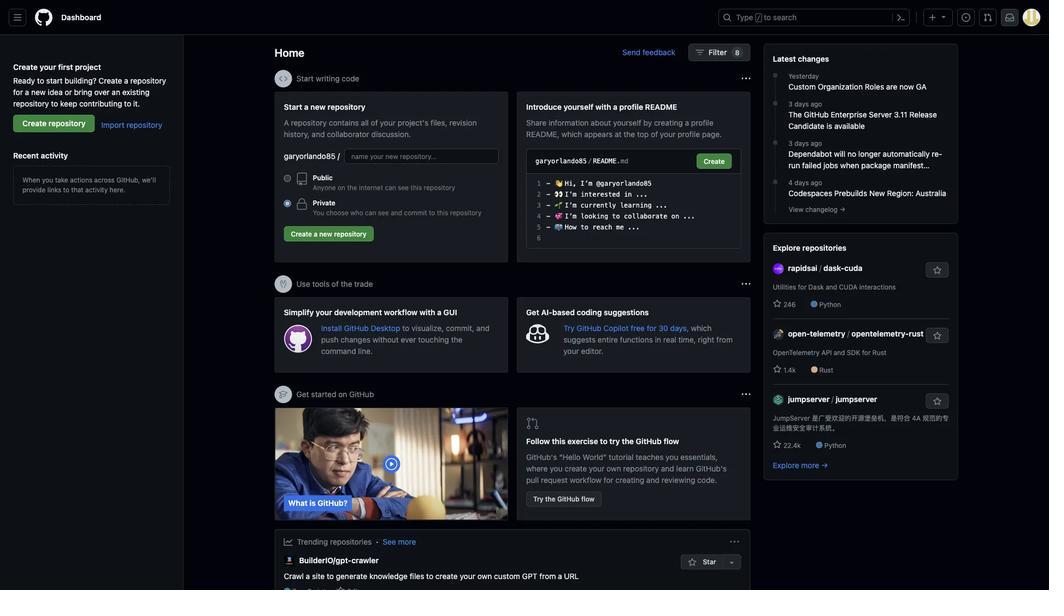 Task type: vqa. For each thing, say whether or not it's contained in the screenshot.


Task type: describe. For each thing, give the bounding box(es) containing it.
none radio inside create a new repository element
[[284, 175, 291, 182]]

try github copilot free for 30 days,
[[564, 324, 691, 333]]

the
[[789, 110, 802, 119]]

more inside explore repositories navigation
[[802, 461, 820, 470]]

create a new repository element
[[284, 101, 499, 246]]

gui
[[444, 308, 457, 317]]

i'm up how
[[565, 213, 577, 220]]

0 vertical spatial flow
[[664, 437, 679, 446]]

graph image
[[284, 538, 293, 547]]

feedback
[[643, 48, 676, 57]]

star image down jumpserver in the right of the page
[[773, 441, 782, 449]]

star image inside button
[[688, 558, 697, 567]]

explore for explore more →
[[773, 461, 799, 470]]

from inside which suggests entire functions in real time, right from your editor.
[[717, 335, 733, 344]]

3 - from the top
[[547, 202, 551, 209]]

repository down 'ready'
[[13, 99, 49, 108]]

create a new repository
[[291, 230, 367, 238]]

github desktop image
[[284, 325, 313, 353]]

0 vertical spatial profile
[[620, 102, 643, 111]]

dashboard
[[61, 13, 101, 22]]

simplify
[[284, 308, 314, 317]]

what is github?
[[288, 499, 348, 508]]

start writing code
[[297, 74, 359, 83]]

days for the
[[795, 100, 809, 108]]

to down 'idea'
[[51, 99, 58, 108]]

package
[[862, 161, 892, 170]]

will
[[834, 149, 846, 158]]

1 vertical spatial you
[[666, 453, 679, 462]]

take
[[55, 176, 68, 184]]

try
[[610, 437, 620, 446]]

at
[[615, 130, 622, 139]]

learning
[[620, 202, 652, 209]]

home
[[275, 46, 305, 59]]

to left search
[[764, 13, 771, 22]]

1 vertical spatial with
[[420, 308, 435, 317]]

and down teaches
[[647, 476, 660, 485]]

for right sdk at the bottom right of the page
[[862, 349, 871, 356]]

add this repository to a list image
[[728, 558, 737, 567]]

try for try the github flow
[[533, 495, 544, 503]]

→ for view changelog →
[[840, 206, 846, 213]]

none radio inside create a new repository element
[[284, 200, 291, 207]]

repository up the contains
[[328, 102, 366, 111]]

all
[[361, 118, 369, 127]]

cuda
[[839, 283, 858, 291]]

see
[[383, 538, 396, 547]]

star
[[701, 558, 716, 566]]

the inside 'share information about yourself by creating a profile readme, which appears at the top of your profile page.'
[[624, 130, 635, 139]]

explore more → link
[[773, 461, 828, 470]]

5 - from the top
[[547, 224, 551, 231]]

repository down the it.
[[127, 120, 162, 129]]

this inside private you choose who can see and commit to this repository
[[437, 209, 448, 216]]

start for start writing code
[[297, 74, 314, 83]]

choose
[[326, 209, 349, 216]]

and inside the a repository contains all of your project's files, revision history, and collaborator discussion.
[[312, 130, 325, 139]]

new for create
[[319, 230, 332, 238]]

your up repo details element
[[460, 572, 476, 581]]

flow inside "link"
[[581, 495, 595, 503]]

explore more →
[[773, 461, 828, 470]]

search
[[773, 13, 797, 22]]

a up 'share information about yourself by creating a profile readme, which appears at the top of your profile page.'
[[613, 102, 618, 111]]

on for github
[[338, 390, 347, 399]]

4 days ago codespaces prebuilds new region: australia
[[789, 179, 947, 198]]

import repository
[[101, 120, 162, 129]]

get for get ai-based coding suggestions
[[526, 308, 539, 317]]

suggestions
[[604, 308, 649, 317]]

send
[[623, 48, 641, 57]]

"hello
[[559, 453, 581, 462]]

star this repository image for rapidsai / dask-cuda
[[933, 266, 942, 275]]

repository inside public anyone on the internet can see this repository
[[424, 184, 455, 191]]

to inside private you choose who can see and commit to this repository
[[429, 209, 435, 216]]

copilot
[[604, 324, 629, 333]]

can inside public anyone on the internet can see this repository
[[385, 184, 396, 191]]

0 horizontal spatial yourself
[[564, 102, 594, 111]]

world"
[[583, 453, 607, 462]]

repository inside private you choose who can see and commit to this repository
[[450, 209, 482, 216]]

repository down keep
[[49, 119, 86, 128]]

... up collaborate
[[656, 202, 668, 209]]

run
[[789, 161, 800, 170]]

about
[[591, 118, 611, 127]]

idea
[[48, 87, 63, 96]]

repository inside button
[[334, 230, 367, 238]]

1 horizontal spatial you
[[550, 464, 563, 473]]

👀
[[554, 191, 561, 198]]

what
[[288, 499, 308, 508]]

why am i seeing this? image for use tools of the trade
[[742, 280, 751, 289]]

your inside which suggests entire functions in real time, right from your editor.
[[564, 347, 579, 356]]

github right "started"
[[349, 390, 374, 399]]

top
[[637, 130, 649, 139]]

repository inside 'github's "hello world" tutorial teaches you essentials, where you create your own repository and learn github's pull request workflow for creating and reviewing code.'
[[623, 464, 659, 473]]

in inside 1 - 👋 hi, i'm @garyorlando85 2 - 👀 i'm interested in ... 3 - 🌱 i'm currently learning ... 4 - 💞️ i'm looking to collaborate on ... 5 - 📫 how to reach me ... 6
[[624, 191, 632, 198]]

4 inside 1 - 👋 hi, i'm @garyorlando85 2 - 👀 i'm interested in ... 3 - 🌱 i'm currently learning ... 4 - 💞️ i'm looking to collaborate on ... 5 - 📫 how to reach me ... 6
[[537, 213, 541, 220]]

introduce
[[526, 102, 562, 111]]

can inside private you choose who can see and commit to this repository
[[365, 209, 376, 216]]

in inside which suggests entire functions in real time, right from your editor.
[[655, 335, 661, 344]]

repository inside the a repository contains all of your project's files, revision history, and collaborator discussion.
[[291, 118, 327, 127]]

/ up sdk at the bottom right of the page
[[848, 329, 850, 338]]

private
[[313, 199, 336, 207]]

by
[[644, 118, 652, 127]]

creating inside 'github's "hello world" tutorial teaches you essentials, where you create your own repository and learn github's pull request workflow for creating and reviewing code.'
[[616, 476, 644, 485]]

@jumpserver profile image
[[773, 395, 784, 405]]

jumpserver 是广受欢迎的开源堡垒机，是符合 4a 规范的专 业运维安全审计系统。
[[773, 414, 949, 432]]

new for start
[[311, 102, 326, 111]]

none submit inside introduce yourself with a profile readme element
[[697, 154, 732, 169]]

workflow inside simplify your development workflow with a gui element
[[384, 308, 418, 317]]

... right me
[[628, 224, 640, 231]]

notifications image
[[1006, 13, 1014, 22]]

3 inside 1 - 👋 hi, i'm @garyorlando85 2 - 👀 i'm interested in ... 3 - 🌱 i'm currently learning ... 4 - 💞️ i'm looking to collaborate on ... 5 - 📫 how to reach me ... 6
[[537, 202, 541, 209]]

@builderio profile image
[[284, 556, 295, 566]]

... right collaborate
[[683, 213, 695, 220]]

1 vertical spatial rust
[[820, 366, 834, 374]]

type
[[736, 13, 753, 22]]

that
[[71, 186, 83, 193]]

4 inside 4 days ago codespaces prebuilds new region: australia
[[789, 179, 793, 186]]

repo image
[[295, 173, 309, 186]]

0 horizontal spatial readme
[[593, 157, 617, 165]]

the left trade on the top left
[[341, 280, 352, 289]]

commit,
[[446, 324, 475, 333]]

reviewing
[[662, 476, 695, 485]]

repo details element
[[284, 587, 579, 590]]

no
[[848, 149, 857, 158]]

triangle down image
[[940, 12, 948, 21]]

to left the it.
[[124, 99, 131, 108]]

line.
[[358, 347, 373, 356]]

garyorlando85 for garyorlando85 / readme .md
[[536, 157, 587, 165]]

ga
[[916, 82, 927, 91]]

0 horizontal spatial more
[[398, 538, 416, 547]]

simplify your development workflow with a gui element
[[275, 297, 508, 373]]

3 for dependabot will no longer automatically re- run failed jobs when package manifest changes
[[789, 139, 793, 147]]

try the github flow
[[533, 495, 595, 503]]

project
[[75, 62, 101, 71]]

interested
[[581, 191, 620, 198]]

1 vertical spatial profile
[[691, 118, 714, 127]]

codespaces
[[789, 189, 833, 198]]

for inside create your first project ready to start building? create a repository for a new idea or bring over an existing repository to keep contributing to it.
[[13, 87, 23, 96]]

star image down 'utilities'
[[773, 300, 782, 308]]

0 horizontal spatial github's
[[526, 453, 557, 462]]

explore repositories
[[773, 243, 847, 252]]

files
[[410, 572, 424, 581]]

trending
[[297, 538, 328, 547]]

play image
[[385, 458, 398, 471]]

codespaces prebuilds new region: australia link
[[789, 187, 949, 199]]

roles
[[865, 82, 884, 91]]

to up repo details element
[[426, 572, 434, 581]]

and inside to visualize, commit, and push changes without ever touching the command line.
[[477, 324, 490, 333]]

8
[[735, 49, 740, 56]]

automatically
[[883, 149, 930, 158]]

coding
[[577, 308, 602, 317]]

learn
[[676, 464, 694, 473]]

star this repository image for open-telemetry / opentelemetry-rust
[[933, 332, 942, 341]]

candidate
[[789, 121, 825, 130]]

your inside create your first project ready to start building? create a repository for a new idea or bring over an existing repository to keep contributing to it.
[[40, 62, 56, 71]]

on for the
[[338, 184, 345, 191]]

0 vertical spatial with
[[596, 102, 611, 111]]

mortar board image
[[279, 390, 288, 399]]

github inside simplify your development workflow with a gui element
[[344, 324, 369, 333]]

create up an
[[99, 76, 122, 85]]

days for dependabot
[[795, 139, 809, 147]]

url
[[564, 572, 579, 581]]

2 - from the top
[[547, 191, 551, 198]]

dependabot will no longer automatically re- run failed jobs when package manifest changes link
[[789, 148, 949, 181]]

see inside public anyone on the internet can see this repository
[[398, 184, 409, 191]]

currently
[[581, 202, 616, 209]]

a left url
[[558, 572, 562, 581]]

new inside create your first project ready to start building? create a repository for a new idea or bring over an existing repository to keep contributing to it.
[[31, 87, 46, 96]]

share information about yourself by creating a profile readme, which appears at the top of your profile page.
[[526, 118, 722, 139]]

to visualize, commit, and push changes without ever touching the command line.
[[321, 324, 490, 356]]

command
[[321, 347, 356, 356]]

github up teaches
[[636, 437, 662, 446]]

api
[[822, 349, 832, 356]]

create repository link
[[13, 115, 95, 132]]

where
[[526, 464, 548, 473]]

filter
[[709, 48, 727, 57]]

a inside button
[[314, 230, 318, 238]]

and right "dask"
[[826, 283, 837, 291]]

keep
[[60, 99, 77, 108]]

the right try
[[622, 437, 634, 446]]

i'm down "hi,"
[[565, 191, 577, 198]]

and inside private you choose who can see and commit to this repository
[[391, 209, 402, 216]]

dot fill image for dependabot will no longer automatically re- run failed jobs when package manifest changes
[[771, 138, 780, 147]]

/ for garyorlando85 /
[[338, 152, 340, 161]]

try for try github copilot free for 30 days,
[[564, 324, 575, 333]]

collaborate
[[624, 213, 668, 220]]

the inside to visualize, commit, and push changes without ever touching the command line.
[[451, 335, 463, 344]]

dask
[[809, 283, 824, 291]]

star this repository image
[[933, 397, 942, 406]]

opentelemetry
[[773, 349, 820, 356]]

star image down generate at the bottom left of the page
[[336, 587, 345, 590]]

0 horizontal spatial own
[[478, 572, 492, 581]]

try github copilot free for 30 days, link
[[564, 324, 691, 333]]

a left site
[[306, 572, 310, 581]]

🌱
[[554, 202, 561, 209]]

4 - from the top
[[547, 213, 551, 220]]

star image
[[773, 365, 782, 374]]

opentelemetry-
[[852, 329, 909, 338]]

a up existing in the top of the page
[[124, 76, 128, 85]]

how
[[565, 224, 577, 231]]

on inside 1 - 👋 hi, i'm @garyorlando85 2 - 👀 i'm interested in ... 3 - 🌱 i'm currently learning ... 4 - 💞️ i'm looking to collaborate on ... 5 - 📫 how to reach me ... 6
[[672, 213, 680, 220]]

tools image
[[279, 280, 288, 289]]

1 vertical spatial create
[[436, 572, 458, 581]]

to up me
[[612, 213, 620, 220]]

to inside 'when you take actions across github, we'll provide links to that activity here.'
[[63, 186, 69, 193]]

days for codespaces
[[795, 179, 809, 186]]

why am i seeing this? image
[[742, 74, 751, 83]]

github,
[[117, 176, 140, 184]]

for inside get ai-based coding suggestions element
[[647, 324, 657, 333]]

a up history,
[[304, 102, 309, 111]]

a inside 'share information about yourself by creating a profile readme, which appears at the top of your profile page.'
[[685, 118, 689, 127]]

to left start
[[37, 76, 44, 85]]

dot fill image for codespaces prebuilds new region: australia
[[771, 178, 780, 186]]

homepage image
[[35, 9, 52, 26]]

·
[[376, 538, 378, 547]]



Task type: locate. For each thing, give the bounding box(es) containing it.
None radio
[[284, 200, 291, 207]]

1 vertical spatial workflow
[[570, 476, 602, 485]]

explore element
[[764, 44, 958, 590]]

1 horizontal spatial in
[[655, 335, 661, 344]]

request
[[541, 476, 568, 485]]

send feedback
[[623, 48, 676, 57]]

to right commit
[[429, 209, 435, 216]]

1 horizontal spatial garyorlando85
[[536, 157, 587, 165]]

command palette image
[[897, 13, 906, 22]]

1 vertical spatial yourself
[[613, 118, 642, 127]]

i'm right 🌱
[[565, 202, 577, 209]]

and right api on the right bottom of the page
[[834, 349, 845, 356]]

1 vertical spatial explore
[[773, 461, 799, 470]]

1 vertical spatial more
[[398, 538, 416, 547]]

to up ever
[[402, 324, 409, 333]]

time,
[[679, 335, 696, 344]]

0 horizontal spatial of
[[332, 280, 339, 289]]

what is github? link
[[275, 408, 508, 520]]

→ for explore more →
[[822, 461, 828, 470]]

create your first project ready to start building? create a repository for a new idea or bring over an existing repository to keep contributing to it.
[[13, 62, 166, 108]]

is inside 3 days ago the github enterprise server 3.11 release candidate is available
[[827, 121, 833, 130]]

git pull request image inside try the github flow element
[[526, 417, 539, 430]]

1 explore from the top
[[773, 243, 801, 252]]

0 vertical spatial rust
[[873, 349, 887, 356]]

- left 🌱
[[547, 202, 551, 209]]

1 - from the top
[[547, 180, 551, 187]]

1 dot fill image from the top
[[771, 99, 780, 108]]

star this repository image
[[933, 266, 942, 275], [933, 332, 942, 341]]

0 vertical spatial why am i seeing this? image
[[742, 280, 751, 289]]

changes inside 3 days ago dependabot will no longer automatically re- run failed jobs when package manifest changes
[[789, 172, 819, 181]]

0 horizontal spatial from
[[540, 572, 556, 581]]

custom organization roles are now ga link
[[789, 81, 949, 92]]

1 star this repository image from the top
[[933, 266, 942, 275]]

python down utilities for dask and cuda interactions
[[820, 301, 841, 308]]

is left available
[[827, 121, 833, 130]]

activity inside 'when you take actions across github, we'll provide links to that activity here.'
[[85, 186, 108, 193]]

your inside the a repository contains all of your project's files, revision history, and collaborator discussion.
[[380, 118, 396, 127]]

0 horizontal spatial with
[[420, 308, 435, 317]]

2 vertical spatial changes
[[341, 335, 371, 344]]

star image
[[773, 300, 782, 308], [773, 441, 782, 449], [688, 558, 697, 567], [336, 587, 345, 590]]

0 vertical spatial python
[[820, 301, 841, 308]]

2 horizontal spatial you
[[666, 453, 679, 462]]

create up 'ready'
[[13, 62, 38, 71]]

1 vertical spatial github's
[[696, 464, 727, 473]]

can right internet
[[385, 184, 396, 191]]

you up learn
[[666, 453, 679, 462]]

with
[[596, 102, 611, 111], [420, 308, 435, 317]]

days up dependabot
[[795, 139, 809, 147]]

the inside "link"
[[545, 495, 556, 503]]

1 why am i seeing this? image from the top
[[742, 280, 751, 289]]

repository up existing in the top of the page
[[130, 76, 166, 85]]

0 horizontal spatial creating
[[616, 476, 644, 485]]

code
[[342, 74, 359, 83]]

on inside public anyone on the internet can see this repository
[[338, 184, 345, 191]]

real
[[663, 335, 676, 344]]

introduce yourself with a profile readme element
[[517, 92, 751, 262]]

on right anyone
[[338, 184, 345, 191]]

changes down install github desktop
[[341, 335, 371, 344]]

repository down who
[[334, 230, 367, 238]]

2 vertical spatial this
[[552, 437, 566, 446]]

0 vertical spatial start
[[297, 74, 314, 83]]

of inside the a repository contains all of your project's files, revision history, and collaborator discussion.
[[371, 118, 378, 127]]

days inside 3 days ago dependabot will no longer automatically re- run failed jobs when package manifest changes
[[795, 139, 809, 147]]

/ for garyorlando85 / readme .md
[[588, 157, 592, 165]]

/ right type
[[757, 14, 761, 22]]

see up private you choose who can see and commit to this repository
[[398, 184, 409, 191]]

creating right by
[[654, 118, 683, 127]]

garyorlando85 inside introduce yourself with a profile readme element
[[536, 157, 587, 165]]

readme down the "appears" on the top of the page
[[593, 157, 617, 165]]

create for create your first project ready to start building? create a repository for a new idea or bring over an existing repository to keep contributing to it.
[[13, 62, 38, 71]]

1 ago from the top
[[811, 100, 822, 108]]

why am i seeing this? image left @jumpserver profile image
[[742, 390, 751, 399]]

💞️
[[554, 213, 561, 220]]

0 vertical spatial activity
[[41, 151, 68, 160]]

profile
[[620, 102, 643, 111], [691, 118, 714, 127], [678, 130, 700, 139]]

2 vertical spatial days
[[795, 179, 809, 186]]

can
[[385, 184, 396, 191], [365, 209, 376, 216]]

ago up 'codespaces'
[[811, 179, 823, 186]]

0 vertical spatial →
[[840, 206, 846, 213]]

1 vertical spatial new
[[311, 102, 326, 111]]

based
[[553, 308, 575, 317]]

1 horizontal spatial try
[[564, 324, 575, 333]]

1 vertical spatial from
[[540, 572, 556, 581]]

github up suggests
[[577, 324, 602, 333]]

0 vertical spatial creating
[[654, 118, 683, 127]]

gpt
[[522, 572, 538, 581]]

which up right
[[691, 324, 712, 333]]

server
[[869, 110, 892, 119]]

1 vertical spatial activity
[[85, 186, 108, 193]]

2 dot fill image from the top
[[771, 178, 780, 186]]

0 horizontal spatial git pull request image
[[526, 417, 539, 430]]

public anyone on the internet can see this repository
[[313, 174, 455, 191]]

/ for type / to search
[[757, 14, 761, 22]]

0 vertical spatial you
[[42, 176, 53, 184]]

0 vertical spatial in
[[624, 191, 632, 198]]

what is github? element
[[275, 408, 508, 521]]

this inside public anyone on the internet can see this repository
[[411, 184, 422, 191]]

latest changes
[[773, 54, 829, 63]]

create for create repository
[[22, 119, 47, 128]]

1 horizontal spatial workflow
[[570, 476, 602, 485]]

0 horizontal spatial →
[[822, 461, 828, 470]]

looking
[[581, 213, 608, 220]]

3 inside 3 days ago dependabot will no longer automatically re- run failed jobs when package manifest changes
[[789, 139, 793, 147]]

garyorlando85 for garyorlando85 /
[[284, 152, 336, 161]]

ago inside 3 days ago dependabot will no longer automatically re- run failed jobs when package manifest changes
[[811, 139, 822, 147]]

1 dot fill image from the top
[[771, 71, 780, 80]]

2 vertical spatial of
[[332, 280, 339, 289]]

1 vertical spatial dot fill image
[[771, 138, 780, 147]]

0 vertical spatial try
[[564, 324, 575, 333]]

1 vertical spatial this
[[437, 209, 448, 216]]

/ left dask-
[[820, 263, 822, 272]]

changes up the yesterday
[[798, 54, 829, 63]]

1 horizontal spatial creating
[[654, 118, 683, 127]]

the right at
[[624, 130, 635, 139]]

essentials,
[[681, 453, 718, 462]]

/ for rapidsai / dask-cuda
[[820, 263, 822, 272]]

repositories inside explore repositories navigation
[[803, 243, 847, 252]]

0 horizontal spatial try
[[533, 495, 544, 503]]

ago inside 4 days ago codespaces prebuilds new region: australia
[[811, 179, 823, 186]]

a left the gui
[[437, 308, 442, 317]]

and left commit
[[391, 209, 402, 216]]

which suggests entire functions in real time, right from your editor.
[[564, 324, 733, 356]]

dot fill image
[[771, 71, 780, 80], [771, 138, 780, 147]]

to right site
[[327, 572, 334, 581]]

github inside "link"
[[557, 495, 580, 503]]

new down writing
[[311, 102, 326, 111]]

garyorlando85 up 👋
[[536, 157, 587, 165]]

repository up commit
[[424, 184, 455, 191]]

sdk
[[847, 349, 861, 356]]

it.
[[133, 99, 140, 108]]

1 horizontal spatial git pull request image
[[984, 13, 993, 22]]

of right top
[[651, 130, 658, 139]]

this
[[411, 184, 422, 191], [437, 209, 448, 216], [552, 437, 566, 446]]

yourself up information
[[564, 102, 594, 111]]

2 why am i seeing this? image from the top
[[742, 390, 751, 399]]

0 horizontal spatial flow
[[581, 495, 595, 503]]

@garyorlando85
[[597, 180, 652, 187]]

1 vertical spatial →
[[822, 461, 828, 470]]

site
[[312, 572, 325, 581]]

0 horizontal spatial rust
[[820, 366, 834, 374]]

1 vertical spatial creating
[[616, 476, 644, 485]]

→ inside explore repositories navigation
[[822, 461, 828, 470]]

workflow inside 'github's "hello world" tutorial teaches you essentials, where you create your own repository and learn github's pull request workflow for creating and reviewing code.'
[[570, 476, 602, 485]]

0 horizontal spatial repositories
[[330, 538, 372, 547]]

/ up 是广受欢迎的开源堡垒机，是符合
[[832, 395, 834, 404]]

2 ago from the top
[[811, 139, 822, 147]]

yesterday
[[789, 72, 819, 80]]

3 ago from the top
[[811, 179, 823, 186]]

0 vertical spatial repositories
[[803, 243, 847, 252]]

garyorlando85 inside create a new repository element
[[284, 152, 336, 161]]

lock image
[[295, 198, 309, 211]]

i'm right "hi,"
[[581, 180, 593, 187]]

0 vertical spatial is
[[827, 121, 833, 130]]

1 vertical spatial start
[[284, 102, 302, 111]]

0 vertical spatial readme
[[645, 102, 677, 111]]

4a
[[912, 414, 921, 422]]

1 vertical spatial why am i seeing this? image
[[742, 390, 751, 399]]

to right how
[[581, 224, 589, 231]]

the down request
[[545, 495, 556, 503]]

your inside 'github's "hello world" tutorial teaches you essentials, where you create your own repository and learn github's pull request workflow for creating and reviewing code.'
[[589, 464, 605, 473]]

create
[[565, 464, 587, 473], [436, 572, 458, 581]]

the inside public anyone on the internet can see this repository
[[347, 184, 357, 191]]

1 horizontal spatial create
[[565, 464, 587, 473]]

days inside 3 days ago the github enterprise server 3.11 release candidate is available
[[795, 100, 809, 108]]

start for start a new repository
[[284, 102, 302, 111]]

telemetry
[[810, 329, 846, 338]]

new left 'idea'
[[31, 87, 46, 96]]

which inside 'share information about yourself by creating a profile readme, which appears at the top of your profile page.'
[[562, 130, 582, 139]]

from
[[717, 335, 733, 344], [540, 572, 556, 581]]

start
[[46, 76, 63, 85]]

repository down teaches
[[623, 464, 659, 473]]

creating inside 'share information about yourself by creating a profile readme, which appears at the top of your profile page.'
[[654, 118, 683, 127]]

try inside get ai-based coding suggestions element
[[564, 324, 575, 333]]

region:
[[887, 189, 914, 198]]

create for create a new repository
[[291, 230, 312, 238]]

repositories for trending
[[330, 538, 372, 547]]

internet
[[359, 184, 383, 191]]

your
[[40, 62, 56, 71], [380, 118, 396, 127], [660, 130, 676, 139], [316, 308, 332, 317], [564, 347, 579, 356], [589, 464, 605, 473], [460, 572, 476, 581]]

1 horizontal spatial github's
[[696, 464, 727, 473]]

code.
[[698, 476, 717, 485]]

contributing
[[79, 99, 122, 108]]

1 horizontal spatial more
[[802, 461, 820, 470]]

None radio
[[284, 175, 291, 182]]

actions
[[70, 176, 93, 184]]

2 vertical spatial you
[[550, 464, 563, 473]]

python for dask-
[[820, 301, 841, 308]]

0 vertical spatial 3
[[789, 100, 793, 108]]

contains
[[329, 118, 359, 127]]

→ down 业运维安全审计系统。
[[822, 461, 828, 470]]

0 horizontal spatial jumpserver
[[788, 395, 830, 404]]

days inside 4 days ago codespaces prebuilds new region: australia
[[795, 179, 809, 186]]

a down you
[[314, 230, 318, 238]]

0 vertical spatial changes
[[798, 54, 829, 63]]

→ down the 'prebuilds'
[[840, 206, 846, 213]]

2 vertical spatial 3
[[537, 202, 541, 209]]

knowledge
[[370, 572, 408, 581]]

explore up @rapidsai profile image
[[773, 243, 801, 252]]

for left "dask"
[[798, 283, 807, 291]]

1 jumpserver from the left
[[788, 395, 830, 404]]

introduce yourself with a profile readme
[[526, 102, 677, 111]]

2 horizontal spatial of
[[651, 130, 658, 139]]

issue opened image
[[962, 13, 971, 22]]

- left 👋
[[547, 180, 551, 187]]

1 vertical spatial see
[[378, 209, 389, 216]]

plus image
[[929, 13, 937, 22]]

view changelog →
[[789, 206, 846, 213]]

0 vertical spatial yourself
[[564, 102, 594, 111]]

star image left star
[[688, 558, 697, 567]]

1 vertical spatial in
[[655, 335, 661, 344]]

dot fill image
[[771, 99, 780, 108], [771, 178, 780, 186]]

0 vertical spatial see
[[398, 184, 409, 191]]

Repository name text field
[[344, 149, 499, 164]]

explore for explore repositories
[[773, 243, 801, 252]]

github up candidate
[[804, 110, 829, 119]]

project's
[[398, 118, 429, 127]]

see right who
[[378, 209, 389, 216]]

share
[[526, 118, 547, 127]]

0 horizontal spatial workflow
[[384, 308, 418, 317]]

star button
[[681, 555, 723, 570]]

3 for the github enterprise server 3.11 release candidate is available
[[789, 100, 793, 108]]

github inside 3 days ago the github enterprise server 3.11 release candidate is available
[[804, 110, 829, 119]]

0 horizontal spatial this
[[411, 184, 422, 191]]

0 vertical spatial workflow
[[384, 308, 418, 317]]

repositories for explore
[[803, 243, 847, 252]]

→
[[840, 206, 846, 213], [822, 461, 828, 470]]

create inside 'github's "hello world" tutorial teaches you essentials, where you create your own repository and learn github's pull request workflow for creating and reviewing code.'
[[565, 464, 587, 473]]

try inside "try the github flow" "link"
[[533, 495, 544, 503]]

0 vertical spatial 4
[[789, 179, 793, 186]]

0 vertical spatial days
[[795, 100, 809, 108]]

your down world"
[[589, 464, 605, 473]]

your up start
[[40, 62, 56, 71]]

None submit
[[697, 154, 732, 169]]

private you choose who can see and commit to this repository
[[313, 199, 482, 216]]

1 vertical spatial 4
[[537, 213, 541, 220]]

1 horizontal spatial rust
[[873, 349, 887, 356]]

utilities
[[773, 283, 796, 291]]

create down lock image
[[291, 230, 312, 238]]

/ inside type / to search
[[757, 14, 761, 22]]

1 horizontal spatial readme
[[645, 102, 677, 111]]

see inside private you choose who can see and commit to this repository
[[378, 209, 389, 216]]

create up repo details element
[[436, 572, 458, 581]]

create inside button
[[291, 230, 312, 238]]

1 vertical spatial 3
[[789, 139, 793, 147]]

a down 'ready'
[[25, 87, 29, 96]]

who
[[351, 209, 363, 216]]

australia
[[916, 189, 947, 198]]

0 horizontal spatial is
[[310, 499, 316, 508]]

changelog
[[806, 206, 838, 213]]

why am i seeing this? image for get started on github
[[742, 390, 751, 399]]

new inside button
[[319, 230, 332, 238]]

github inside get ai-based coding suggestions element
[[577, 324, 602, 333]]

tutorial
[[609, 453, 634, 462]]

the github enterprise server 3.11 release candidate is available link
[[789, 109, 949, 132]]

get for get started on github
[[297, 390, 309, 399]]

3 inside 3 days ago the github enterprise server 3.11 release candidate is available
[[789, 100, 793, 108]]

try up suggests
[[564, 324, 575, 333]]

@open-telemetry profile image
[[773, 329, 784, 340]]

2 star this repository image from the top
[[933, 332, 942, 341]]

profile left page.
[[678, 130, 700, 139]]

ago for failed
[[811, 139, 822, 147]]

github down development
[[344, 324, 369, 333]]

repository
[[130, 76, 166, 85], [13, 99, 49, 108], [328, 102, 366, 111], [291, 118, 327, 127], [49, 119, 86, 128], [127, 120, 162, 129], [424, 184, 455, 191], [450, 209, 482, 216], [334, 230, 367, 238], [623, 464, 659, 473]]

profile up 'share information about yourself by creating a profile readme, which appears at the top of your profile page.'
[[620, 102, 643, 111]]

why am i seeing this? image
[[742, 280, 751, 289], [742, 390, 751, 399]]

git pull request image up follow
[[526, 417, 539, 430]]

follow
[[526, 437, 550, 446]]

0 vertical spatial ago
[[811, 100, 822, 108]]

4 down run
[[789, 179, 793, 186]]

2 vertical spatial profile
[[678, 130, 700, 139]]

2
[[537, 191, 541, 198]]

@rapidsai profile image
[[773, 263, 784, 274]]

... up learning
[[636, 191, 648, 198]]

1 horizontal spatial flow
[[664, 437, 679, 446]]

flow up learn
[[664, 437, 679, 446]]

0 vertical spatial star this repository image
[[933, 266, 942, 275]]

which inside which suggests entire functions in real time, right from your editor.
[[691, 324, 712, 333]]

get ai-based coding suggestions element
[[517, 297, 751, 373]]

release
[[910, 110, 937, 119]]

ai-
[[541, 308, 553, 317]]

manifest
[[894, 161, 924, 170]]

activity up take
[[41, 151, 68, 160]]

3 down 2
[[537, 202, 541, 209]]

and up reviewing
[[661, 464, 674, 473]]

of inside 'share information about yourself by creating a profile readme, which appears at the top of your profile page.'
[[651, 130, 658, 139]]

visualize,
[[412, 324, 444, 333]]

1 horizontal spatial yourself
[[613, 118, 642, 127]]

changes inside to visualize, commit, and push changes without ever touching the command line.
[[341, 335, 371, 344]]

with up the about
[[596, 102, 611, 111]]

0 horizontal spatial get
[[297, 390, 309, 399]]

/ for jumpserver / jumpserver
[[832, 395, 834, 404]]

1 horizontal spatial can
[[385, 184, 396, 191]]

in down @garyorlando85
[[624, 191, 632, 198]]

0 vertical spatial git pull request image
[[984, 13, 993, 22]]

0 horizontal spatial can
[[365, 209, 376, 216]]

yourself inside 'share information about yourself by creating a profile readme, which appears at the top of your profile page.'
[[613, 118, 642, 127]]

explore repositories navigation
[[764, 233, 958, 480]]

1 vertical spatial readme
[[593, 157, 617, 165]]

jumpserver up jumpserver in the right of the page
[[788, 395, 830, 404]]

- left 💞️
[[547, 213, 551, 220]]

custom
[[789, 82, 816, 91]]

your inside 'share information about yourself by creating a profile readme, which appears at the top of your profile page.'
[[660, 130, 676, 139]]

git pull request image
[[984, 13, 993, 22], [526, 417, 539, 430]]

flow down world"
[[581, 495, 595, 503]]

filter image
[[696, 48, 705, 57]]

for inside 'github's "hello world" tutorial teaches you essentials, where you create your own repository and learn github's pull request workflow for creating and reviewing code.'
[[604, 476, 614, 485]]

jumpserver
[[788, 395, 830, 404], [836, 395, 878, 404]]

2 jumpserver from the left
[[836, 395, 878, 404]]

new down you
[[319, 230, 332, 238]]

trade
[[354, 280, 373, 289]]

1.4k
[[782, 366, 796, 374]]

to inside to visualize, commit, and push changes without ever touching the command line.
[[402, 324, 409, 333]]

you inside 'when you take actions across github, we'll provide links to that activity here.'
[[42, 176, 53, 184]]

2 dot fill image from the top
[[771, 138, 780, 147]]

1 vertical spatial python
[[825, 442, 846, 449]]

ago inside 3 days ago the github enterprise server 3.11 release candidate is available
[[811, 100, 822, 108]]

- left 👀 at the right top of page
[[547, 191, 551, 198]]

create down "hello on the bottom of the page
[[565, 464, 587, 473]]

create repository
[[22, 119, 86, 128]]

type / to search
[[736, 13, 797, 22]]

touching
[[418, 335, 449, 344]]

1 horizontal spatial →
[[840, 206, 846, 213]]

install github desktop
[[321, 324, 402, 333]]

to down take
[[63, 186, 69, 193]]

code image
[[279, 74, 288, 83]]

0 vertical spatial own
[[607, 464, 621, 473]]

a right by
[[685, 118, 689, 127]]

3 days ago the github enterprise server 3.11 release candidate is available
[[789, 100, 937, 130]]

github's up the where
[[526, 453, 557, 462]]

python for jumpserver
[[825, 442, 846, 449]]

0 vertical spatial create
[[565, 464, 587, 473]]

to inside try the github flow element
[[600, 437, 608, 446]]

in
[[624, 191, 632, 198], [655, 335, 661, 344]]

/ inside introduce yourself with a profile readme element
[[588, 157, 592, 165]]

ago
[[811, 100, 822, 108], [811, 139, 822, 147], [811, 179, 823, 186]]

readme up by
[[645, 102, 677, 111]]

规范的专
[[923, 414, 949, 422]]

2 explore from the top
[[773, 461, 799, 470]]

failed
[[802, 161, 822, 170]]

creating
[[654, 118, 683, 127], [616, 476, 644, 485]]

this inside try the github flow element
[[552, 437, 566, 446]]

own inside 'github's "hello world" tutorial teaches you essentials, where you create your own repository and learn github's pull request workflow for creating and reviewing code.'
[[607, 464, 621, 473]]

dependabot
[[789, 149, 832, 158]]

1 horizontal spatial own
[[607, 464, 621, 473]]

1 vertical spatial get
[[297, 390, 309, 399]]

1 horizontal spatial of
[[371, 118, 378, 127]]

try the github flow element
[[517, 408, 751, 521]]

1 horizontal spatial is
[[827, 121, 833, 130]]

get right mortar board image
[[297, 390, 309, 399]]

1 horizontal spatial this
[[437, 209, 448, 216]]

more down 业运维安全审计系统。
[[802, 461, 820, 470]]

why am i seeing this? image left 'utilities'
[[742, 280, 751, 289]]

builderio/gpt-crawler
[[299, 556, 379, 565]]

1 vertical spatial dot fill image
[[771, 178, 780, 186]]

new
[[31, 87, 46, 96], [311, 102, 326, 111], [319, 230, 332, 238]]

started
[[311, 390, 336, 399]]

this right commit
[[437, 209, 448, 216]]

what is github? image
[[275, 408, 508, 520]]

workflow up desktop
[[384, 308, 418, 317]]

dot fill image for the github enterprise server 3.11 release candidate is available
[[771, 99, 780, 108]]

dot fill image for custom organization roles are now ga
[[771, 71, 780, 80]]

your up install
[[316, 308, 332, 317]]

own
[[607, 464, 621, 473], [478, 572, 492, 581]]

start right the code icon
[[297, 74, 314, 83]]

your up discussion.
[[380, 118, 396, 127]]

start up a on the left top
[[284, 102, 302, 111]]

ago for is
[[811, 100, 822, 108]]

create up "recent activity"
[[22, 119, 47, 128]]

3 up run
[[789, 139, 793, 147]]

yesterday custom organization roles are now ga
[[789, 72, 927, 91]]

/ inside create a new repository element
[[338, 152, 340, 161]]

start inside create a new repository element
[[284, 102, 302, 111]]

1 vertical spatial is
[[310, 499, 316, 508]]

feed item heading menu image
[[731, 538, 739, 547]]

days,
[[670, 324, 689, 333]]



